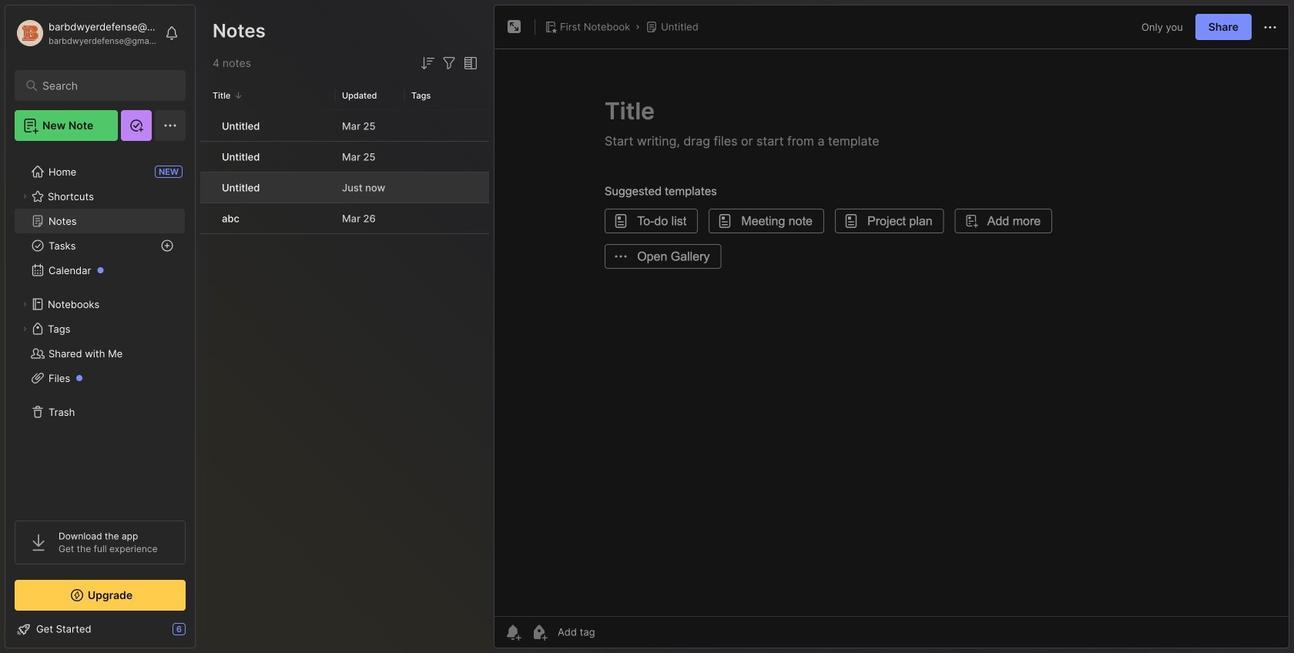 Task type: describe. For each thing, give the bounding box(es) containing it.
note window element
[[494, 5, 1290, 653]]

expand tags image
[[20, 324, 29, 334]]

Search text field
[[42, 79, 165, 93]]

add a reminder image
[[504, 623, 523, 642]]

click to collapse image
[[195, 625, 206, 644]]

more actions image
[[1262, 18, 1280, 37]]

Help and Learning task checklist field
[[5, 617, 195, 642]]

2 cell from the top
[[200, 142, 213, 172]]

add filters image
[[440, 54, 459, 72]]

4 cell from the top
[[200, 203, 213, 234]]

Add tag field
[[556, 626, 672, 639]]

Account field
[[15, 18, 157, 49]]

3 cell from the top
[[200, 173, 213, 203]]

Add filters field
[[440, 54, 459, 72]]



Task type: vqa. For each thing, say whether or not it's contained in the screenshot.
for corresponding to Free:
no



Task type: locate. For each thing, give the bounding box(es) containing it.
tree
[[5, 150, 195, 507]]

More actions field
[[1262, 17, 1280, 37]]

row group
[[200, 111, 489, 235]]

expand note image
[[506, 18, 524, 36]]

View options field
[[459, 54, 480, 72]]

main element
[[0, 0, 200, 654]]

add tag image
[[530, 623, 549, 642]]

none search field inside "main" element
[[42, 76, 165, 95]]

Note Editor text field
[[495, 49, 1289, 617]]

expand notebooks image
[[20, 300, 29, 309]]

Sort options field
[[418, 54, 437, 72]]

tree inside "main" element
[[5, 150, 195, 507]]

1 cell from the top
[[200, 111, 213, 141]]

cell
[[200, 111, 213, 141], [200, 142, 213, 172], [200, 173, 213, 203], [200, 203, 213, 234]]

None search field
[[42, 76, 165, 95]]



